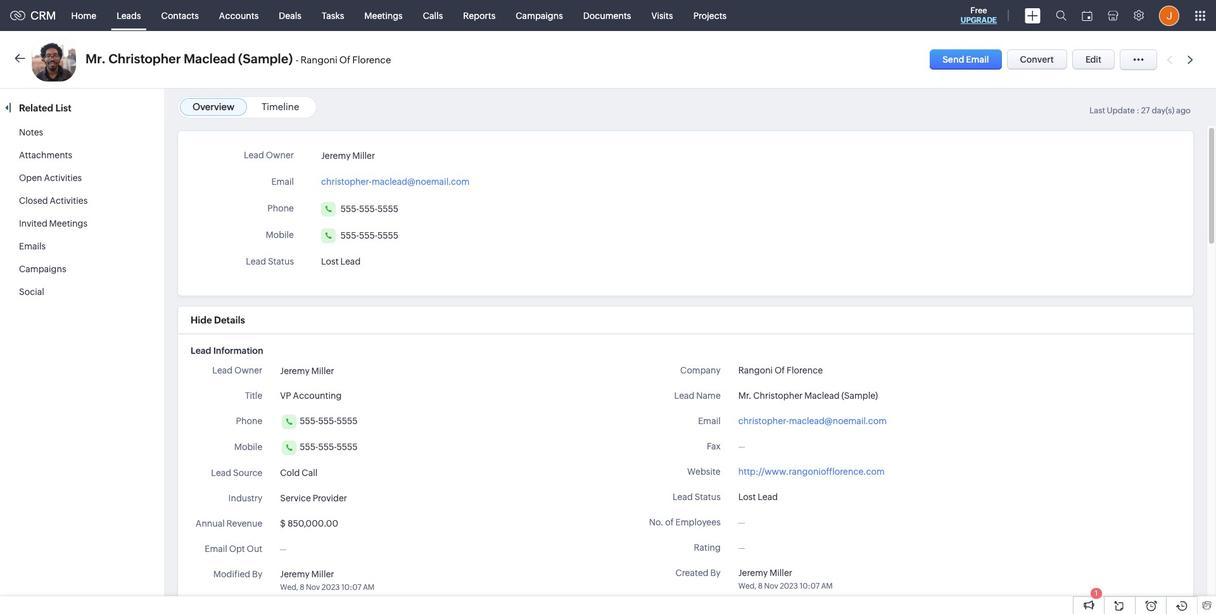 Task type: locate. For each thing, give the bounding box(es) containing it.
jeremy miller
[[321, 151, 375, 161], [280, 366, 334, 376]]

update
[[1107, 106, 1135, 115]]

notes
[[19, 127, 43, 138]]

1 horizontal spatial lost
[[739, 492, 756, 502]]

rangoni right -
[[301, 54, 338, 65]]

accounts link
[[209, 0, 269, 31]]

invited meetings link
[[19, 219, 87, 229]]

owner
[[266, 150, 294, 160], [234, 366, 263, 376]]

1 vertical spatial lead owner
[[213, 366, 263, 376]]

closed
[[19, 196, 48, 206]]

0 horizontal spatial nov
[[306, 584, 320, 592]]

lead owner down information
[[213, 366, 263, 376]]

0 horizontal spatial maclead@noemail.com
[[372, 177, 470, 187]]

by right 'created'
[[711, 568, 721, 579]]

campaigns link down emails
[[19, 264, 66, 274]]

lead owner for email
[[244, 150, 294, 160]]

by
[[711, 568, 721, 579], [252, 570, 263, 580]]

wed, for created by
[[739, 582, 757, 591]]

0 horizontal spatial christopher-
[[321, 177, 372, 187]]

1 vertical spatial maclead
[[805, 391, 840, 401]]

0 horizontal spatial phone
[[236, 416, 263, 426]]

1 horizontal spatial christopher-
[[739, 416, 789, 426]]

$  850,000.00
[[280, 519, 338, 529]]

0 horizontal spatial 8
[[300, 584, 305, 592]]

am
[[822, 582, 833, 591], [363, 584, 375, 592]]

social link
[[19, 287, 44, 297]]

0 horizontal spatial rangoni
[[301, 54, 338, 65]]

1 horizontal spatial 8
[[758, 582, 763, 591]]

1 vertical spatial christopher-maclead@noemail.com
[[739, 416, 887, 426]]

1 vertical spatial rangoni
[[739, 366, 773, 376]]

status
[[268, 257, 294, 267], [695, 492, 721, 502]]

0 vertical spatial mobile
[[266, 230, 294, 240]]

no.
[[649, 518, 664, 528]]

christopher down leads
[[108, 51, 181, 66]]

1 vertical spatial (sample)
[[842, 391, 878, 401]]

by for modified by
[[252, 570, 263, 580]]

1 horizontal spatial campaigns link
[[506, 0, 573, 31]]

1 horizontal spatial jeremy miller wed, 8 nov 2023 10:07 am
[[739, 568, 833, 591]]

0 horizontal spatial jeremy miller wed, 8 nov 2023 10:07 am
[[280, 570, 375, 592]]

1 vertical spatial meetings
[[49, 219, 87, 229]]

christopher-maclead@noemail.com link
[[321, 173, 470, 187], [739, 415, 887, 428]]

lead
[[244, 150, 264, 160], [246, 257, 266, 267], [341, 257, 361, 267], [191, 346, 211, 356], [213, 366, 233, 376], [675, 391, 695, 401], [211, 468, 231, 478], [673, 492, 693, 502], [758, 492, 778, 502]]

christopher-
[[321, 177, 372, 187], [739, 416, 789, 426]]

-
[[296, 54, 299, 65]]

vp
[[280, 391, 291, 401]]

8 for created by
[[758, 582, 763, 591]]

0 horizontal spatial wed,
[[280, 584, 298, 592]]

0 horizontal spatial christopher
[[108, 51, 181, 66]]

0 vertical spatial christopher
[[108, 51, 181, 66]]

1 vertical spatial activities
[[50, 196, 88, 206]]

lead owner
[[244, 150, 294, 160], [213, 366, 263, 376]]

lead status
[[246, 257, 294, 267], [673, 492, 721, 502]]

0 vertical spatial (sample)
[[238, 51, 293, 66]]

edit button
[[1073, 49, 1115, 70]]

10:07 for service provider
[[342, 584, 362, 592]]

email inside button
[[966, 54, 989, 65]]

phone for title
[[236, 416, 263, 426]]

0 horizontal spatial christopher-maclead@noemail.com
[[321, 177, 470, 187]]

0 vertical spatial rangoni
[[301, 54, 338, 65]]

mr. down home
[[86, 51, 106, 66]]

email opt out
[[205, 544, 263, 554]]

27
[[1142, 106, 1151, 115]]

0 horizontal spatial by
[[252, 570, 263, 580]]

1 vertical spatial lost lead
[[739, 492, 778, 502]]

florence up 'mr. christopher maclead (sample)' at the bottom right of page
[[787, 366, 823, 376]]

1 vertical spatial campaigns
[[19, 264, 66, 274]]

0 horizontal spatial meetings
[[49, 219, 87, 229]]

maclead up the overview at the top left of the page
[[184, 51, 235, 66]]

modified by
[[213, 570, 263, 580]]

of
[[340, 54, 351, 65], [775, 366, 785, 376]]

1 vertical spatial mr.
[[739, 391, 752, 401]]

0 horizontal spatial lost lead
[[321, 257, 361, 267]]

1 vertical spatial owner
[[234, 366, 263, 376]]

0 horizontal spatial mr.
[[86, 51, 106, 66]]

annual revenue
[[196, 519, 263, 529]]

0 horizontal spatial status
[[268, 257, 294, 267]]

owner for email
[[266, 150, 294, 160]]

open activities link
[[19, 173, 82, 183]]

rangoni of florence
[[739, 366, 823, 376]]

0 vertical spatial christopher-maclead@noemail.com
[[321, 177, 470, 187]]

8
[[758, 582, 763, 591], [300, 584, 305, 592]]

lead name
[[675, 391, 721, 401]]

no. of employees
[[649, 518, 721, 528]]

0 horizontal spatial (sample)
[[238, 51, 293, 66]]

visits
[[652, 10, 673, 21]]

1 horizontal spatial maclead@noemail.com
[[789, 416, 887, 426]]

activities up 'invited meetings'
[[50, 196, 88, 206]]

555-
[[341, 204, 359, 214], [359, 204, 378, 214], [341, 231, 359, 241], [359, 231, 378, 241], [300, 416, 318, 426], [318, 416, 337, 426], [300, 442, 318, 452], [318, 442, 337, 452]]

1 vertical spatial christopher
[[754, 391, 803, 401]]

0 vertical spatial phone
[[268, 203, 294, 214]]

0 vertical spatial jeremy miller
[[321, 151, 375, 161]]

lead owner down timeline link on the top left
[[244, 150, 294, 160]]

0 horizontal spatial owner
[[234, 366, 263, 376]]

1 horizontal spatial of
[[775, 366, 785, 376]]

rangoni inside mr. christopher maclead (sample) - rangoni of florence
[[301, 54, 338, 65]]

create menu image
[[1025, 8, 1041, 23]]

invited meetings
[[19, 219, 87, 229]]

related
[[19, 103, 53, 113]]

1 vertical spatial campaigns link
[[19, 264, 66, 274]]

1 horizontal spatial by
[[711, 568, 721, 579]]

maclead@noemail.com
[[372, 177, 470, 187], [789, 416, 887, 426]]

phone
[[268, 203, 294, 214], [236, 416, 263, 426]]

owner down information
[[234, 366, 263, 376]]

next record image
[[1188, 55, 1196, 64]]

information
[[213, 346, 263, 356]]

rangoni right company
[[739, 366, 773, 376]]

1 horizontal spatial am
[[822, 582, 833, 591]]

accounting
[[293, 391, 342, 401]]

closed activities link
[[19, 196, 88, 206]]

1 horizontal spatial christopher
[[754, 391, 803, 401]]

1 horizontal spatial maclead
[[805, 391, 840, 401]]

previous record image
[[1167, 55, 1173, 64]]

0 horizontal spatial 10:07
[[342, 584, 362, 592]]

related list
[[19, 103, 74, 113]]

0 vertical spatial mr.
[[86, 51, 106, 66]]

1 horizontal spatial christopher-maclead@noemail.com link
[[739, 415, 887, 428]]

0 horizontal spatial florence
[[353, 54, 391, 65]]

1 horizontal spatial campaigns
[[516, 10, 563, 21]]

mr.
[[86, 51, 106, 66], [739, 391, 752, 401]]

jeremy miller wed, 8 nov 2023 10:07 am for created by
[[739, 568, 833, 591]]

christopher down rangoni of florence
[[754, 391, 803, 401]]

mr. right name
[[739, 391, 752, 401]]

0 horizontal spatial lost
[[321, 257, 339, 267]]

2023 for created by
[[780, 582, 798, 591]]

projects
[[694, 10, 727, 21]]

of up 'mr. christopher maclead (sample)' at the bottom right of page
[[775, 366, 785, 376]]

social
[[19, 287, 44, 297]]

0 horizontal spatial campaigns
[[19, 264, 66, 274]]

0 vertical spatial maclead
[[184, 51, 235, 66]]

1 vertical spatial mobile
[[234, 442, 263, 452]]

meetings down closed activities
[[49, 219, 87, 229]]

1 vertical spatial lost
[[739, 492, 756, 502]]

company
[[681, 366, 721, 376]]

leads link
[[107, 0, 151, 31]]

0 horizontal spatial of
[[340, 54, 351, 65]]

0 vertical spatial campaigns
[[516, 10, 563, 21]]

1 vertical spatial maclead@noemail.com
[[789, 416, 887, 426]]

campaigns down emails
[[19, 264, 66, 274]]

ago
[[1177, 106, 1191, 115]]

meetings
[[365, 10, 403, 21], [49, 219, 87, 229]]

phone for email
[[268, 203, 294, 214]]

0 horizontal spatial am
[[363, 584, 375, 592]]

profile element
[[1152, 0, 1187, 31]]

campaigns link right "reports"
[[506, 0, 573, 31]]

activities up closed activities
[[44, 173, 82, 183]]

maclead down rangoni of florence
[[805, 391, 840, 401]]

service provider
[[280, 494, 347, 504]]

1 horizontal spatial wed,
[[739, 582, 757, 591]]

mobile for source
[[234, 442, 263, 452]]

1 vertical spatial jeremy miller
[[280, 366, 334, 376]]

1 horizontal spatial (sample)
[[842, 391, 878, 401]]

1 horizontal spatial lead status
[[673, 492, 721, 502]]

owner down timeline link on the top left
[[266, 150, 294, 160]]

mobile
[[266, 230, 294, 240], [234, 442, 263, 452]]

nov
[[764, 582, 779, 591], [306, 584, 320, 592]]

of down tasks link
[[340, 54, 351, 65]]

cold call
[[280, 468, 318, 478]]

florence inside mr. christopher maclead (sample) - rangoni of florence
[[353, 54, 391, 65]]

(sample) for mr. christopher maclead (sample)
[[842, 391, 878, 401]]

profile image
[[1160, 5, 1180, 26]]

1 vertical spatial status
[[695, 492, 721, 502]]

jeremy miller wed, 8 nov 2023 10:07 am
[[739, 568, 833, 591], [280, 570, 375, 592]]

lead source
[[211, 468, 263, 478]]

0 vertical spatial christopher-maclead@noemail.com link
[[321, 173, 470, 187]]

0 horizontal spatial lead status
[[246, 257, 294, 267]]

0 vertical spatial lead owner
[[244, 150, 294, 160]]

of inside mr. christopher maclead (sample) - rangoni of florence
[[340, 54, 351, 65]]

1 vertical spatial christopher-maclead@noemail.com link
[[739, 415, 887, 428]]

0 vertical spatial of
[[340, 54, 351, 65]]

meetings left the calls link
[[365, 10, 403, 21]]

0 horizontal spatial mobile
[[234, 442, 263, 452]]

0 vertical spatial status
[[268, 257, 294, 267]]

lead owner for title
[[213, 366, 263, 376]]

wed,
[[739, 582, 757, 591], [280, 584, 298, 592]]

1 vertical spatial phone
[[236, 416, 263, 426]]

modified
[[213, 570, 250, 580]]

1 horizontal spatial mr.
[[739, 391, 752, 401]]

1 horizontal spatial christopher-maclead@noemail.com
[[739, 416, 887, 426]]

campaigns
[[516, 10, 563, 21], [19, 264, 66, 274]]

industry
[[228, 494, 263, 504]]

florence down meetings link
[[353, 54, 391, 65]]

1 horizontal spatial 2023
[[780, 582, 798, 591]]

create menu element
[[1018, 0, 1049, 31]]

visits link
[[642, 0, 683, 31]]

(sample)
[[238, 51, 293, 66], [842, 391, 878, 401]]

source
[[233, 468, 263, 478]]

am for service provider
[[363, 584, 375, 592]]

campaigns right "reports"
[[516, 10, 563, 21]]

1 vertical spatial lead status
[[673, 492, 721, 502]]

by right modified
[[252, 570, 263, 580]]

555-555-5555
[[341, 204, 399, 214], [341, 231, 399, 241], [300, 416, 358, 426], [300, 442, 358, 452]]

1 horizontal spatial florence
[[787, 366, 823, 376]]

provider
[[313, 494, 347, 504]]

nov for created by
[[764, 582, 779, 591]]

1 horizontal spatial 10:07
[[800, 582, 820, 591]]

send email button
[[930, 49, 1002, 70]]

service
[[280, 494, 311, 504]]

miller
[[352, 151, 375, 161], [311, 366, 334, 376], [770, 568, 793, 579], [311, 570, 334, 580]]

0 vertical spatial lead status
[[246, 257, 294, 267]]

0 vertical spatial owner
[[266, 150, 294, 160]]

emails
[[19, 241, 46, 252]]

hide details
[[191, 315, 245, 326]]

0 vertical spatial maclead@noemail.com
[[372, 177, 470, 187]]

campaigns link
[[506, 0, 573, 31], [19, 264, 66, 274]]

home link
[[61, 0, 107, 31]]

0 vertical spatial activities
[[44, 173, 82, 183]]

1 horizontal spatial phone
[[268, 203, 294, 214]]

1 horizontal spatial mobile
[[266, 230, 294, 240]]

0 horizontal spatial maclead
[[184, 51, 235, 66]]

projects link
[[683, 0, 737, 31]]

documents link
[[573, 0, 642, 31]]

maclead for mr. christopher maclead (sample)
[[805, 391, 840, 401]]

1 horizontal spatial owner
[[266, 150, 294, 160]]

0 horizontal spatial campaigns link
[[19, 264, 66, 274]]



Task type: vqa. For each thing, say whether or not it's contained in the screenshot.
Shared with me me
no



Task type: describe. For each thing, give the bounding box(es) containing it.
of
[[666, 518, 674, 528]]

activities for open activities
[[44, 173, 82, 183]]

contacts
[[161, 10, 199, 21]]

1 vertical spatial of
[[775, 366, 785, 376]]

emails link
[[19, 241, 46, 252]]

:
[[1137, 106, 1140, 115]]

day(s)
[[1152, 106, 1175, 115]]

last
[[1090, 106, 1106, 115]]

calls link
[[413, 0, 453, 31]]

1
[[1095, 590, 1098, 598]]

8 for modified by
[[300, 584, 305, 592]]

last update : 27 day(s) ago
[[1090, 106, 1191, 115]]

activities for closed activities
[[50, 196, 88, 206]]

documents
[[583, 10, 631, 21]]

send email
[[943, 54, 989, 65]]

overview link
[[193, 101, 235, 112]]

0 vertical spatial christopher-
[[321, 177, 372, 187]]

jeremy miller for title
[[280, 366, 334, 376]]

attachments
[[19, 150, 72, 160]]

closed activities
[[19, 196, 88, 206]]

owner for title
[[234, 366, 263, 376]]

by for created by
[[711, 568, 721, 579]]

overview
[[193, 101, 235, 112]]

list
[[55, 103, 71, 113]]

reports link
[[453, 0, 506, 31]]

timeline
[[262, 101, 299, 112]]

http://www.rangoniofflorence.com
[[739, 467, 885, 477]]

leads
[[117, 10, 141, 21]]

10:07 for lost lead
[[800, 582, 820, 591]]

free
[[971, 6, 988, 15]]

rating
[[694, 543, 721, 553]]

maclead@noemail.com for bottommost christopher-maclead@noemail.com link
[[789, 416, 887, 426]]

deals link
[[269, 0, 312, 31]]

2023 for modified by
[[322, 584, 340, 592]]

calls
[[423, 10, 443, 21]]

opt
[[229, 544, 245, 554]]

mr. for mr. christopher maclead (sample) - rangoni of florence
[[86, 51, 106, 66]]

1 horizontal spatial status
[[695, 492, 721, 502]]

meetings link
[[354, 0, 413, 31]]

jeremy miller for email
[[321, 151, 375, 161]]

convert button
[[1007, 49, 1068, 70]]

accounts
[[219, 10, 259, 21]]

created by
[[676, 568, 721, 579]]

fax
[[707, 442, 721, 452]]

created
[[676, 568, 709, 579]]

invited
[[19, 219, 47, 229]]

upgrade
[[961, 16, 997, 25]]

mr. christopher maclead (sample) - rangoni of florence
[[86, 51, 391, 66]]

open activities
[[19, 173, 82, 183]]

wed, for modified by
[[280, 584, 298, 592]]

calendar image
[[1082, 10, 1093, 21]]

0 horizontal spatial christopher-maclead@noemail.com link
[[321, 173, 470, 187]]

1 vertical spatial christopher-
[[739, 416, 789, 426]]

open
[[19, 173, 42, 183]]

mobile for status
[[266, 230, 294, 240]]

christopher-maclead@noemail.com for christopher-maclead@noemail.com link to the left
[[321, 177, 470, 187]]

cold
[[280, 468, 300, 478]]

http://www.rangoniofflorence.com link
[[739, 467, 885, 477]]

send
[[943, 54, 965, 65]]

nov for modified by
[[306, 584, 320, 592]]

$
[[280, 519, 286, 529]]

contacts link
[[151, 0, 209, 31]]

name
[[697, 391, 721, 401]]

jeremy miller wed, 8 nov 2023 10:07 am for modified by
[[280, 570, 375, 592]]

0 vertical spatial lost lead
[[321, 257, 361, 267]]

revenue
[[227, 519, 263, 529]]

website
[[688, 467, 721, 477]]

reports
[[463, 10, 496, 21]]

christopher for mr. christopher maclead (sample)
[[754, 391, 803, 401]]

maclead for mr. christopher maclead (sample) - rangoni of florence
[[184, 51, 235, 66]]

crm
[[30, 9, 56, 22]]

1 horizontal spatial rangoni
[[739, 366, 773, 376]]

annual
[[196, 519, 225, 529]]

edit
[[1086, 54, 1102, 65]]

1 vertical spatial florence
[[787, 366, 823, 376]]

tasks
[[322, 10, 344, 21]]

am for lost lead
[[822, 582, 833, 591]]

free upgrade
[[961, 6, 997, 25]]

vp accounting
[[280, 391, 342, 401]]

hide details link
[[191, 315, 245, 326]]

search element
[[1049, 0, 1075, 31]]

search image
[[1056, 10, 1067, 21]]

tasks link
[[312, 0, 354, 31]]

mr. for mr. christopher maclead (sample)
[[739, 391, 752, 401]]

details
[[214, 315, 245, 326]]

employees
[[676, 518, 721, 528]]

home
[[71, 10, 96, 21]]

(sample) for mr. christopher maclead (sample) - rangoni of florence
[[238, 51, 293, 66]]

lead information
[[191, 346, 263, 356]]

deals
[[279, 10, 302, 21]]

title
[[245, 391, 263, 401]]

christopher for mr. christopher maclead (sample) - rangoni of florence
[[108, 51, 181, 66]]

maclead@noemail.com for christopher-maclead@noemail.com link to the left
[[372, 177, 470, 187]]

850,000.00
[[288, 519, 338, 529]]

1 horizontal spatial lost lead
[[739, 492, 778, 502]]

out
[[247, 544, 263, 554]]

christopher-maclead@noemail.com for bottommost christopher-maclead@noemail.com link
[[739, 416, 887, 426]]

notes link
[[19, 127, 43, 138]]

timeline link
[[262, 101, 299, 112]]

0 vertical spatial lost
[[321, 257, 339, 267]]

0 vertical spatial meetings
[[365, 10, 403, 21]]

hide
[[191, 315, 212, 326]]

crm link
[[10, 9, 56, 22]]



